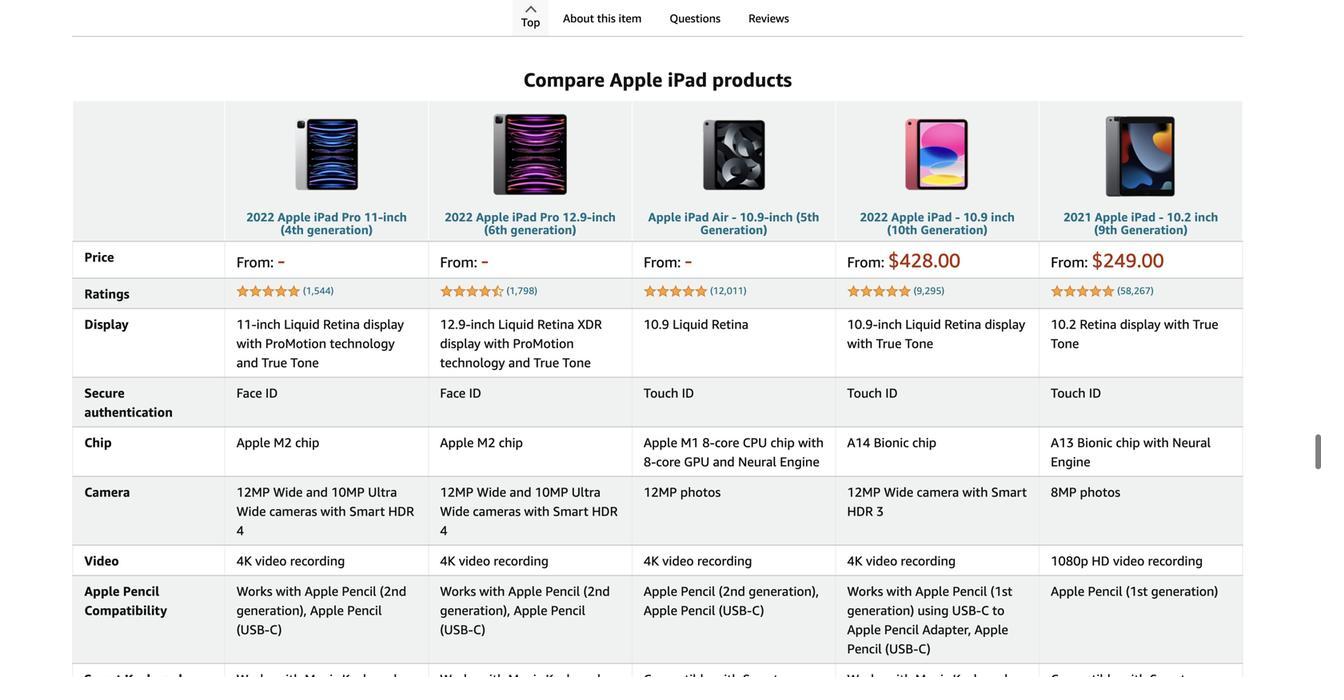 Task type: vqa. For each thing, say whether or not it's contained in the screenshot.
Apple iPad Air - 10.9-inch (5th Generation)
yes



Task type: locate. For each thing, give the bounding box(es) containing it.
ipad right (10th
[[928, 210, 952, 224]]

0 horizontal spatial tone
[[291, 355, 319, 370]]

core left cpu
[[715, 435, 739, 450]]

retina down (1,544) link
[[323, 317, 360, 332]]

0 vertical spatial 8-
[[702, 435, 715, 450]]

0 horizontal spatial (1st
[[991, 584, 1013, 599]]

4 recording from the left
[[901, 553, 956, 569]]

2022 inside 2022 apple ipad - 10.9 inch (10th generation)
[[860, 210, 888, 224]]

liquid inside 11‑inch liquid retina display with promotion technology and true tone
[[284, 317, 320, 332]]

0 vertical spatial 10.9
[[963, 210, 988, 224]]

from: inside from: $249.00
[[1051, 253, 1088, 271]]

inch inside 2021 apple ipad - 10.2 inch (9th generation)
[[1195, 210, 1219, 224]]

1 generation) from the left
[[700, 223, 768, 237]]

inch inside the 2022 apple ipad pro 11-inch (4th generation)
[[383, 210, 407, 224]]

2 horizontal spatial liquid
[[906, 317, 941, 332]]

(1st up to
[[991, 584, 1013, 599]]

0 horizontal spatial engine
[[780, 454, 820, 469]]

1 promotion from the left
[[265, 336, 326, 351]]

apple inside 2022 apple ipad pro 12.9-inch (6th generation)
[[476, 210, 509, 224]]

promotion down 11‑inch
[[265, 336, 326, 351]]

inch inside 2022 apple ipad pro 12.9-inch (6th generation)
[[592, 210, 616, 224]]

id up a14 bionic chip
[[886, 385, 898, 401]]

retina
[[323, 317, 360, 332], [712, 317, 749, 332], [945, 317, 982, 332], [1080, 317, 1117, 332]]

id up m1
[[682, 385, 694, 401]]

3 from: - from the left
[[644, 249, 692, 272]]

8- right m1
[[702, 435, 715, 450]]

12.9‑inch liquid retina xdr display with promotion technology and true tone
[[440, 317, 602, 370]]

1 vertical spatial neural
[[738, 454, 777, 469]]

generation) inside 2022 apple ipad - 10.9 inch (10th generation)
[[921, 223, 988, 237]]

1 horizontal spatial technology
[[440, 355, 505, 370]]

0 vertical spatial core
[[715, 435, 739, 450]]

touch
[[644, 385, 679, 401], [847, 385, 882, 401], [1051, 385, 1086, 401]]

apple
[[610, 68, 663, 91], [278, 210, 311, 224], [476, 210, 509, 224], [648, 210, 681, 224], [891, 210, 924, 224], [1095, 210, 1128, 224], [236, 435, 270, 450], [440, 435, 474, 450], [644, 435, 677, 450], [84, 584, 120, 599], [305, 584, 339, 599], [508, 584, 542, 599], [644, 584, 677, 599], [1051, 584, 1085, 599], [310, 603, 344, 618], [514, 603, 548, 618], [644, 603, 677, 618], [847, 622, 881, 637], [975, 622, 1008, 637]]

3 from: from the left
[[644, 253, 681, 271]]

0 vertical spatial true
[[1193, 317, 1219, 332]]

1 horizontal spatial works with apple pencil (2nd generation), apple pencil (usb-c)
[[440, 584, 610, 637]]

photos down gpu
[[680, 485, 721, 500]]

8- up 12mp photos
[[644, 454, 656, 469]]

from: left $428.00
[[847, 253, 885, 271]]

0 horizontal spatial 2022
[[246, 210, 275, 224]]

with inside 11‑inch liquid retina display with promotion technology and true tone
[[236, 336, 262, 351]]

1 cameras from the left
[[269, 504, 317, 519]]

2 horizontal spatial hdr
[[847, 504, 873, 519]]

compare apple ipad products
[[524, 68, 792, 91]]

2 horizontal spatial smart
[[992, 485, 1027, 500]]

10.9-
[[740, 210, 769, 224], [847, 317, 878, 332]]

1 10mp from the left
[[331, 485, 365, 500]]

1 ultra from the left
[[368, 485, 397, 500]]

0 vertical spatial 10.2
[[1167, 210, 1191, 224]]

1 horizontal spatial bionic
[[1077, 435, 1113, 450]]

2 (2nd from the left
[[583, 584, 610, 599]]

5 chip from the left
[[1116, 435, 1140, 450]]

4 video from the left
[[866, 553, 898, 569]]

bionic right a14
[[874, 435, 909, 450]]

apple m2 chip
[[236, 435, 320, 450], [440, 435, 523, 450]]

10.9
[[963, 210, 988, 224], [644, 317, 669, 332]]

pro left 12.9-
[[540, 210, 559, 224]]

10.9 inside 2022 apple ipad - 10.9 inch (10th generation)
[[963, 210, 988, 224]]

from: up the 10.9 liquid retina
[[644, 253, 681, 271]]

inch for 10.9
[[991, 210, 1015, 224]]

liquid
[[284, 317, 320, 332], [673, 317, 708, 332], [906, 317, 941, 332]]

generation) right (4th
[[307, 223, 373, 237]]

promotion for true
[[265, 336, 326, 351]]

generation) inside the 2022 apple ipad pro 11-inch (4th generation)
[[307, 223, 373, 237]]

2 generation) from the left
[[921, 223, 988, 237]]

0 vertical spatial 10.9-
[[740, 210, 769, 224]]

4k video recording
[[236, 553, 345, 569], [440, 553, 549, 569], [644, 553, 752, 569], [847, 553, 956, 569]]

tone inside 11‑inch liquid retina display with promotion technology and true tone
[[291, 355, 319, 370]]

pro
[[342, 210, 361, 224], [540, 210, 559, 224]]

- inside 2021 apple ipad - 10.2 inch (9th generation)
[[1159, 210, 1164, 224]]

technology inside 12.9‑inch liquid retina xdr display with promotion technology and true tone
[[440, 355, 505, 370]]

1 bionic from the left
[[874, 435, 909, 450]]

- up $249.00 on the top right of page
[[1159, 210, 1164, 224]]

from: - down (4th
[[236, 249, 285, 272]]

1 horizontal spatial touch id
[[847, 385, 898, 401]]

with inside 10.9-inch liquid retina display with true tone
[[847, 336, 873, 351]]

0 horizontal spatial apple m2 chip
[[236, 435, 320, 450]]

apple m1 8-core cpu chip with 8-core gpu and neural engine
[[644, 435, 824, 469]]

1 retina from the left
[[323, 317, 360, 332]]

2 horizontal spatial tone
[[1051, 336, 1079, 351]]

id up a13 bionic chip with neural engine
[[1089, 385, 1102, 401]]

tone inside 10.2 retina display with true tone
[[1051, 336, 1079, 351]]

ipad inside 2022 apple ipad - 10.9 inch (10th generation)
[[928, 210, 952, 224]]

1 horizontal spatial hdr
[[592, 504, 618, 519]]

2 engine from the left
[[1051, 454, 1091, 469]]

1 vertical spatial 8-
[[644, 454, 656, 469]]

from: up 12.9‑inch
[[440, 253, 477, 271]]

wide
[[273, 485, 303, 500], [477, 485, 506, 500], [884, 485, 914, 500], [236, 504, 266, 519], [440, 504, 470, 519]]

cameras
[[269, 504, 317, 519], [473, 504, 521, 519]]

smart
[[992, 485, 1027, 500], [349, 504, 385, 519], [553, 504, 589, 519]]

2022 up from: $428.00
[[860, 210, 888, 224]]

and
[[236, 355, 258, 370], [509, 355, 530, 370], [713, 454, 735, 469], [306, 485, 328, 500], [510, 485, 532, 500]]

0 horizontal spatial cameras
[[269, 504, 317, 519]]

0 horizontal spatial true
[[262, 355, 287, 370]]

inch for 10.9-
[[769, 210, 793, 224]]

id down 11‑inch liquid retina display with promotion technology and true tone
[[265, 385, 278, 401]]

display
[[363, 317, 404, 332], [985, 317, 1026, 332], [1120, 317, 1161, 332], [440, 336, 481, 351]]

bionic inside a13 bionic chip with neural engine
[[1077, 435, 1113, 450]]

pro inside 2022 apple ipad pro 12.9-inch (6th generation)
[[540, 210, 559, 224]]

(1st down 1080p hd video recording
[[1126, 584, 1148, 599]]

and inside 11‑inch liquid retina display with promotion technology and true tone
[[236, 355, 258, 370]]

0 horizontal spatial 12mp wide and 10mp ultra wide cameras with smart hdr 4
[[236, 485, 414, 538]]

1 12mp wide and 10mp ultra wide cameras with smart hdr 4 from the left
[[236, 485, 414, 538]]

from: down 2021
[[1051, 253, 1088, 271]]

1 horizontal spatial 10.9-
[[847, 317, 878, 332]]

- down (4th
[[278, 249, 285, 272]]

generation) left using
[[847, 603, 914, 618]]

1 face id from the left
[[236, 385, 278, 401]]

2021 apple ipad - 10.2 inch (9th generation)
[[1064, 210, 1219, 237]]

10mp
[[331, 485, 365, 500], [535, 485, 568, 500]]

promotion inside 11‑inch liquid retina display with promotion technology and true tone
[[265, 336, 326, 351]]

1 horizontal spatial 4
[[440, 523, 448, 538]]

generation) right (6th
[[511, 223, 576, 237]]

10.9 right xdr
[[644, 317, 669, 332]]

liquid for 11‑inch
[[284, 317, 320, 332]]

chip
[[295, 435, 320, 450], [499, 435, 523, 450], [771, 435, 795, 450], [912, 435, 937, 450], [1116, 435, 1140, 450]]

2022 for 2022 apple ipad pro 11-inch (4th generation)
[[246, 210, 275, 224]]

apple inside 2022 apple ipad - 10.9 inch (10th generation)
[[891, 210, 924, 224]]

true
[[1193, 317, 1219, 332], [876, 336, 902, 351], [262, 355, 287, 370]]

3 4k from the left
[[644, 553, 659, 569]]

2 10mp from the left
[[535, 485, 568, 500]]

2 horizontal spatial (2nd
[[719, 584, 745, 599]]

3 2022 from the left
[[860, 210, 888, 224]]

technology down 12.9‑inch
[[440, 355, 505, 370]]

inch for 12.9-
[[592, 210, 616, 224]]

3 4k video recording from the left
[[644, 553, 752, 569]]

3 chip from the left
[[771, 435, 795, 450]]

air
[[712, 210, 729, 224]]

1 horizontal spatial promotion
[[513, 336, 574, 351]]

id down 12.9‑inch liquid retina xdr display with promotion technology and true tone
[[469, 385, 481, 401]]

core left gpu
[[656, 454, 681, 469]]

chip inside apple m1 8-core cpu chip with 8-core gpu and neural engine
[[771, 435, 795, 450]]

photos
[[680, 485, 721, 500], [1080, 485, 1121, 500]]

1 horizontal spatial m2
[[477, 435, 495, 450]]

technology down (1,544) link
[[330, 336, 395, 351]]

1 works from the left
[[236, 584, 272, 599]]

0 horizontal spatial promotion
[[265, 336, 326, 351]]

2022 left (4th
[[246, 210, 275, 224]]

core
[[715, 435, 739, 450], [656, 454, 681, 469]]

secure authentication
[[84, 385, 173, 420]]

photos for 12mp photos
[[680, 485, 721, 500]]

1 horizontal spatial liquid
[[673, 317, 708, 332]]

10.9- down from: $428.00
[[847, 317, 878, 332]]

2 4 from the left
[[440, 523, 448, 538]]

1 horizontal spatial face
[[440, 385, 466, 401]]

apple inside apple m1 8-core cpu chip with 8-core gpu and neural engine
[[644, 435, 677, 450]]

(5th
[[796, 210, 819, 224]]

12.9-
[[563, 210, 592, 224]]

0 horizontal spatial hdr
[[388, 504, 414, 519]]

face id down 11‑inch
[[236, 385, 278, 401]]

0 horizontal spatial 10.2
[[1051, 317, 1077, 332]]

0 horizontal spatial works with apple pencil (2nd generation), apple pencil (usb-c)
[[236, 584, 406, 637]]

-
[[732, 210, 737, 224], [955, 210, 960, 224], [1159, 210, 1164, 224], [278, 249, 285, 272], [481, 249, 489, 272], [685, 249, 692, 272]]

2 horizontal spatial generation)
[[1121, 223, 1188, 237]]

0 horizontal spatial generation)
[[700, 223, 768, 237]]

4 12mp from the left
[[847, 485, 881, 500]]

face id down 12.9‑inch
[[440, 385, 481, 401]]

10.2 down from: $249.00 at right
[[1051, 317, 1077, 332]]

10.9- right air
[[740, 210, 769, 224]]

pro inside the 2022 apple ipad pro 11-inch (4th generation)
[[342, 210, 361, 224]]

apple inside the 2022 apple ipad pro 11-inch (4th generation)
[[278, 210, 311, 224]]

1 horizontal spatial 10.2
[[1167, 210, 1191, 224]]

1 horizontal spatial touch
[[847, 385, 882, 401]]

1 vertical spatial 10.2
[[1051, 317, 1077, 332]]

1 video from the left
[[255, 553, 287, 569]]

2 horizontal spatial 2022
[[860, 210, 888, 224]]

0 horizontal spatial bionic
[[874, 435, 909, 450]]

generation) inside 2021 apple ipad - 10.2 inch (9th generation)
[[1121, 223, 1188, 237]]

1 horizontal spatial 12mp wide and 10mp ultra wide cameras with smart hdr 4
[[440, 485, 618, 538]]

2 promotion from the left
[[513, 336, 574, 351]]

ratings
[[84, 286, 129, 301]]

0 horizontal spatial face
[[236, 385, 262, 401]]

1 horizontal spatial engine
[[1051, 454, 1091, 469]]

1 photos from the left
[[680, 485, 721, 500]]

- up $428.00
[[955, 210, 960, 224]]

inch inside apple ipad air - 10.9-inch (5th generation)
[[769, 210, 793, 224]]

1 vertical spatial technology
[[440, 355, 505, 370]]

0 horizontal spatial touch id
[[644, 385, 694, 401]]

hd
[[1092, 553, 1110, 569]]

1 horizontal spatial 2022
[[445, 210, 473, 224]]

2021 apple ipad - 10.2 inch (9th generation) link
[[1064, 210, 1219, 237]]

0 horizontal spatial from: -
[[236, 249, 285, 272]]

0 horizontal spatial works
[[236, 584, 272, 599]]

ipad inside 2022 apple ipad pro 12.9-inch (6th generation)
[[512, 210, 537, 224]]

3 video from the left
[[662, 553, 694, 569]]

3 generation) from the left
[[1121, 223, 1188, 237]]

0 horizontal spatial technology
[[330, 336, 395, 351]]

4 retina from the left
[[1080, 317, 1117, 332]]

true inside 10.9-inch liquid retina display with true tone
[[876, 336, 902, 351]]

retina down from: $249.00 at right
[[1080, 317, 1117, 332]]

3 works from the left
[[847, 584, 883, 599]]

1 vertical spatial core
[[656, 454, 681, 469]]

using
[[918, 603, 949, 618]]

1 (1st from the left
[[991, 584, 1013, 599]]

2 face from the left
[[440, 385, 466, 401]]

from: -
[[236, 249, 285, 272], [440, 249, 489, 272], [644, 249, 692, 272]]

pencil
[[123, 584, 159, 599], [342, 584, 377, 599], [545, 584, 580, 599], [681, 584, 716, 599], [1088, 584, 1123, 599], [347, 603, 382, 618], [551, 603, 586, 618], [681, 603, 716, 618], [884, 622, 919, 637], [847, 641, 882, 657]]

face down 12.9‑inch
[[440, 385, 466, 401]]

generation) up $428.00
[[921, 223, 988, 237]]

1 horizontal spatial generation)
[[921, 223, 988, 237]]

(9,295)
[[914, 285, 945, 296]]

bionic
[[874, 435, 909, 450], [1077, 435, 1113, 450]]

c) inside works with apple pencil (1st generation) using usb-c to apple pencil adapter, apple pencil (usb-c)
[[918, 641, 931, 657]]

1 horizontal spatial pro
[[540, 210, 559, 224]]

2 liquid from the left
[[673, 317, 708, 332]]

- inside apple ipad air - 10.9-inch (5th generation)
[[732, 210, 737, 224]]

2 horizontal spatial generation),
[[749, 584, 819, 599]]

1080p hd video recording
[[1051, 553, 1203, 569]]

hdr
[[388, 504, 414, 519], [592, 504, 618, 519], [847, 504, 873, 519]]

1 2022 from the left
[[246, 210, 275, 224]]

from: up 11‑inch
[[236, 253, 274, 271]]

1 engine from the left
[[780, 454, 820, 469]]

from: - up the 10.9 liquid retina
[[644, 249, 692, 272]]

generation), inside the apple pencil (2nd generation), apple pencil (usb-c)
[[749, 584, 819, 599]]

1 horizontal spatial generation),
[[440, 603, 510, 618]]

10.2 retina display with true tone
[[1051, 317, 1219, 351]]

tone
[[905, 336, 933, 351], [1051, 336, 1079, 351], [291, 355, 319, 370]]

- right air
[[732, 210, 737, 224]]

generation) up $249.00 on the top right of page
[[1121, 223, 1188, 237]]

touch up a14
[[847, 385, 882, 401]]

touch id
[[644, 385, 694, 401], [847, 385, 898, 401], [1051, 385, 1102, 401]]

pro for 12.9-
[[540, 210, 559, 224]]

ipad right (4th
[[314, 210, 339, 224]]

0 horizontal spatial core
[[656, 454, 681, 469]]

1 horizontal spatial from: -
[[440, 249, 489, 272]]

2 video from the left
[[459, 553, 490, 569]]

0 horizontal spatial pro
[[342, 210, 361, 224]]

0 vertical spatial technology
[[330, 336, 395, 351]]

technology inside 11‑inch liquid retina display with promotion technology and true tone
[[330, 336, 395, 351]]

ipad left air
[[684, 210, 709, 224]]

2 photos from the left
[[1080, 485, 1121, 500]]

10.2
[[1167, 210, 1191, 224], [1051, 317, 1077, 332]]

generation) inside works with apple pencil (1st generation) using usb-c to apple pencil adapter, apple pencil (usb-c)
[[847, 603, 914, 618]]

2 pro from the left
[[540, 210, 559, 224]]

2022 left (6th
[[445, 210, 473, 224]]

2 horizontal spatial true
[[1193, 317, 1219, 332]]

2 vertical spatial true
[[262, 355, 287, 370]]

1 horizontal spatial 10.9
[[963, 210, 988, 224]]

2022 apple ipad - 10.9 inch (10th generation) image
[[866, 107, 1010, 203]]

12mp wide and 10mp ultra wide cameras with smart hdr 4
[[236, 485, 414, 538], [440, 485, 618, 538]]

0 horizontal spatial neural
[[738, 454, 777, 469]]

face id
[[236, 385, 278, 401], [440, 385, 481, 401]]

from:
[[236, 253, 274, 271], [440, 253, 477, 271], [644, 253, 681, 271], [847, 253, 885, 271], [1051, 253, 1088, 271]]

hdr inside 12mp wide camera with smart hdr 3
[[847, 504, 873, 519]]

1 horizontal spatial tone
[[905, 336, 933, 351]]

3 liquid from the left
[[906, 317, 941, 332]]

2 horizontal spatial touch id
[[1051, 385, 1102, 401]]

face
[[236, 385, 262, 401], [440, 385, 466, 401]]

0 horizontal spatial touch
[[644, 385, 679, 401]]

(usb- inside works with apple pencil (1st generation) using usb-c to apple pencil adapter, apple pencil (usb-c)
[[885, 641, 918, 657]]

2 touch id from the left
[[847, 385, 898, 401]]

tone inside 10.9-inch liquid retina display with true tone
[[905, 336, 933, 351]]

2022 inside 2022 apple ipad pro 12.9-inch (6th generation)
[[445, 210, 473, 224]]

2022 for 2022 apple ipad pro 12.9-inch (6th generation)
[[445, 210, 473, 224]]

2 from: - from the left
[[440, 249, 489, 272]]

10.2 down 2021 apple ipad - 10.2 inch (9th generation) image on the right top of page
[[1167, 210, 1191, 224]]

1 horizontal spatial 10mp
[[535, 485, 568, 500]]

1 horizontal spatial face id
[[440, 385, 481, 401]]

2022 apple ipad pro 11-inch (4th generation) link
[[246, 210, 407, 237]]

2 bionic from the left
[[1077, 435, 1113, 450]]

0 horizontal spatial photos
[[680, 485, 721, 500]]

1 horizontal spatial apple m2 chip
[[440, 435, 523, 450]]

5 from: from the left
[[1051, 253, 1088, 271]]

3 12mp from the left
[[644, 485, 677, 500]]

1 horizontal spatial cameras
[[473, 504, 521, 519]]

retina inside 10.9-inch liquid retina display with true tone
[[945, 317, 982, 332]]

1 liquid from the left
[[284, 317, 320, 332]]

1 touch from the left
[[644, 385, 679, 401]]

generation) inside apple ipad air - 10.9-inch (5th generation)
[[700, 223, 768, 237]]

id
[[265, 385, 278, 401], [469, 385, 481, 401], [682, 385, 694, 401], [886, 385, 898, 401], [1089, 385, 1102, 401]]

1 4k from the left
[[236, 553, 252, 569]]

0 horizontal spatial 10.9-
[[740, 210, 769, 224]]

generation)
[[700, 223, 768, 237], [921, 223, 988, 237], [1121, 223, 1188, 237]]

touch id up a14
[[847, 385, 898, 401]]

(1,544) link
[[303, 285, 334, 296]]

retina down (12,011) link
[[712, 317, 749, 332]]

2 (1st from the left
[[1126, 584, 1148, 599]]

ipad
[[668, 68, 707, 91], [314, 210, 339, 224], [512, 210, 537, 224], [684, 210, 709, 224], [928, 210, 952, 224], [1131, 210, 1156, 224]]

a13
[[1051, 435, 1074, 450]]

2 horizontal spatial touch
[[1051, 385, 1086, 401]]

ipad right (9th
[[1131, 210, 1156, 224]]

1 horizontal spatial (1st
[[1126, 584, 1148, 599]]

4 4k video recording from the left
[[847, 553, 956, 569]]

1 horizontal spatial photos
[[1080, 485, 1121, 500]]

inch inside 2022 apple ipad - 10.9 inch (10th generation)
[[991, 210, 1015, 224]]

1 hdr from the left
[[388, 504, 414, 519]]

apple ipad air - 10.9-inch (5th generation) link
[[648, 210, 819, 237]]

3
[[877, 504, 884, 519]]

0 horizontal spatial 4
[[236, 523, 244, 538]]

2 2022 from the left
[[445, 210, 473, 224]]

3 retina from the left
[[945, 317, 982, 332]]

touch up a13
[[1051, 385, 1086, 401]]

12.9‑inch
[[440, 317, 495, 332]]

3 touch from the left
[[1051, 385, 1086, 401]]

retina inside 10.2 retina display with true tone
[[1080, 317, 1117, 332]]

ipad for 2021 apple ipad - 10.2 inch (9th generation)
[[1131, 210, 1156, 224]]

11‑inch liquid retina display with promotion technology and true tone
[[236, 317, 404, 370]]

with inside a13 bionic chip with neural engine
[[1144, 435, 1169, 450]]

ipad inside the 2022 apple ipad pro 11-inch (4th generation)
[[314, 210, 339, 224]]

4 from: from the left
[[847, 253, 885, 271]]

ipad right (6th
[[512, 210, 537, 224]]

ultra
[[368, 485, 397, 500], [572, 485, 601, 500]]

0 horizontal spatial liquid
[[284, 317, 320, 332]]

display inside 10.2 retina display with true tone
[[1120, 317, 1161, 332]]

0 vertical spatial neural
[[1173, 435, 1211, 450]]

2 12mp from the left
[[440, 485, 474, 500]]

3 hdr from the left
[[847, 504, 873, 519]]

10.2 inside 10.2 retina display with true tone
[[1051, 317, 1077, 332]]

neural inside a13 bionic chip with neural engine
[[1173, 435, 1211, 450]]

works with apple pencil (2nd generation), apple pencil (usb-c)
[[236, 584, 406, 637], [440, 584, 610, 637]]

1 vertical spatial 10.9-
[[847, 317, 878, 332]]

1 horizontal spatial ultra
[[572, 485, 601, 500]]

generation) for 10.2
[[1121, 223, 1188, 237]]

0 horizontal spatial face id
[[236, 385, 278, 401]]

2 horizontal spatial from: -
[[644, 249, 692, 272]]

compare
[[524, 68, 605, 91]]

2022 apple ipad pro 12.9-inch (6th generation) image
[[458, 107, 602, 203]]

pro left 11-
[[342, 210, 361, 224]]

bionic for a14
[[874, 435, 909, 450]]

0 horizontal spatial (2nd
[[380, 584, 406, 599]]

0 horizontal spatial ultra
[[368, 485, 397, 500]]

1 4 from the left
[[236, 523, 244, 538]]

1 vertical spatial 10.9
[[644, 317, 669, 332]]

1 4k video recording from the left
[[236, 553, 345, 569]]

retina down (9,295)
[[945, 317, 982, 332]]

1 horizontal spatial (2nd
[[583, 584, 610, 599]]

1 horizontal spatial works
[[440, 584, 476, 599]]

video
[[84, 553, 119, 569]]

(2nd
[[380, 584, 406, 599], [583, 584, 610, 599], [719, 584, 745, 599]]

generation)
[[307, 223, 373, 237], [511, 223, 576, 237], [1151, 584, 1218, 599], [847, 603, 914, 618]]

photos right 8mp
[[1080, 485, 1121, 500]]

face down 11‑inch
[[236, 385, 262, 401]]

0 horizontal spatial 10mp
[[331, 485, 365, 500]]

1 vertical spatial true
[[876, 336, 902, 351]]

10.9 down 2022 apple ipad - 10.9 inch (10th generation) "image"
[[963, 210, 988, 224]]

2 horizontal spatial works
[[847, 584, 883, 599]]

1 pro from the left
[[342, 210, 361, 224]]

ipad inside 2021 apple ipad - 10.2 inch (9th generation)
[[1131, 210, 1156, 224]]

generation) up (12,011) link
[[700, 223, 768, 237]]

promotion inside 12.9‑inch liquid retina xdr display with promotion technology and true tone
[[513, 336, 574, 351]]

from: - down (6th
[[440, 249, 489, 272]]

ipad for 2022 apple ipad - 10.9 inch (10th generation)
[[928, 210, 952, 224]]

liquid for 10.9
[[673, 317, 708, 332]]

touch down the 10.9 liquid retina
[[644, 385, 679, 401]]

3 (2nd from the left
[[719, 584, 745, 599]]

touch id up m1
[[644, 385, 694, 401]]

bionic right a13
[[1077, 435, 1113, 450]]

2 works with apple pencil (2nd generation), apple pencil (usb-c) from the left
[[440, 584, 610, 637]]

touch id up a13
[[1051, 385, 1102, 401]]

0 horizontal spatial m2
[[274, 435, 292, 450]]

price
[[84, 249, 114, 265]]

2022 inside the 2022 apple ipad pro 11-inch (4th generation)
[[246, 210, 275, 224]]

ipad down questions
[[668, 68, 707, 91]]

promotion down liquid retina
[[513, 336, 574, 351]]

1 horizontal spatial neural
[[1173, 435, 1211, 450]]



Task type: describe. For each thing, give the bounding box(es) containing it.
5 video from the left
[[1113, 553, 1145, 569]]

1 face from the left
[[236, 385, 262, 401]]

2 touch from the left
[[847, 385, 882, 401]]

(1,544)
[[303, 285, 334, 296]]

usb-
[[952, 603, 981, 618]]

c) inside the apple pencil (2nd generation), apple pencil (usb-c)
[[752, 603, 764, 618]]

1 recording from the left
[[290, 553, 345, 569]]

pro for 11-
[[342, 210, 361, 224]]

camera
[[84, 485, 130, 500]]

2 retina from the left
[[712, 317, 749, 332]]

10.9- inside apple ipad air - 10.9-inch (5th generation)
[[740, 210, 769, 224]]

10.2 inside 2021 apple ipad - 10.2 inch (9th generation)
[[1167, 210, 1191, 224]]

true tone
[[534, 355, 591, 370]]

a14 bionic chip
[[847, 435, 937, 450]]

apple pencil (1st generation)
[[1051, 584, 1218, 599]]

cpu
[[743, 435, 767, 450]]

xdr
[[578, 317, 602, 332]]

2022 apple ipad pro 12.9-inch (6th generation)
[[445, 210, 616, 237]]

with inside 12mp wide camera with smart hdr 3
[[963, 485, 988, 500]]

8mp
[[1051, 485, 1077, 500]]

wide inside 12mp wide camera with smart hdr 3
[[884, 485, 914, 500]]

5 id from the left
[[1089, 385, 1102, 401]]

(10th
[[887, 223, 918, 237]]

(58,267)
[[1117, 285, 1154, 296]]

- inside 2022 apple ipad - 10.9 inch (10th generation)
[[955, 210, 960, 224]]

works with apple pencil (1st generation) using usb-c to apple pencil adapter, apple pencil (usb-c)
[[847, 584, 1013, 657]]

with inside 12.9‑inch liquid retina xdr display with promotion technology and true tone
[[484, 336, 510, 351]]

about this item
[[563, 12, 642, 25]]

generation) for 10.9
[[921, 223, 988, 237]]

(1st inside works with apple pencil (1st generation) using usb-c to apple pencil adapter, apple pencil (usb-c)
[[991, 584, 1013, 599]]

apple pencil
[[916, 584, 987, 599]]

camera
[[917, 485, 959, 500]]

apple ipad air - 10.9-inch (5th generation) image
[[662, 107, 806, 203]]

(1,798) link
[[507, 285, 537, 296]]

liquid inside 10.9-inch liquid retina display with true tone
[[906, 317, 941, 332]]

image 1 image
[[72, 0, 1243, 11]]

engine inside apple m1 8-core cpu chip with 8-core gpu and neural engine
[[780, 454, 820, 469]]

apple inside apple ipad air - 10.9-inch (5th generation)
[[648, 210, 681, 224]]

ipad for 2022 apple ipad pro 12.9-inch (6th generation)
[[512, 210, 537, 224]]

3 id from the left
[[682, 385, 694, 401]]

retina inside 11‑inch liquid retina display with promotion technology and true tone
[[323, 317, 360, 332]]

(12,011) link
[[710, 285, 747, 296]]

from: inside from: $428.00
[[847, 253, 885, 271]]

12mp inside 12mp wide camera with smart hdr 3
[[847, 485, 881, 500]]

4 chip from the left
[[912, 435, 937, 450]]

apple pencil compatibility
[[84, 584, 167, 618]]

smart inside 12mp wide camera with smart hdr 3
[[992, 485, 1027, 500]]

2021 apple ipad - 10.2 inch (9th generation) image
[[1069, 107, 1213, 203]]

adapter,
[[922, 622, 971, 637]]

$428.00
[[888, 249, 961, 272]]

2 works from the left
[[440, 584, 476, 599]]

(9,295) link
[[914, 285, 945, 296]]

authentication
[[84, 405, 173, 420]]

(1,798)
[[507, 285, 537, 296]]

with inside 10.2 retina display with true tone
[[1164, 317, 1190, 332]]

(12,011)
[[710, 285, 747, 296]]

generation) for 10.9-
[[700, 223, 768, 237]]

(2nd inside the apple pencil (2nd generation), apple pencil (usb-c)
[[719, 584, 745, 599]]

0 horizontal spatial generation),
[[236, 603, 307, 618]]

5 recording from the left
[[1148, 553, 1203, 569]]

compatibility
[[84, 603, 167, 618]]

display inside 10.9-inch liquid retina display with true tone
[[985, 317, 1026, 332]]

m1
[[681, 435, 699, 450]]

1 apple m2 chip from the left
[[236, 435, 320, 450]]

photos for 8mp photos
[[1080, 485, 1121, 500]]

ipad inside apple ipad air - 10.9-inch (5th generation)
[[684, 210, 709, 224]]

about
[[563, 12, 594, 25]]

gpu
[[684, 454, 710, 469]]

products
[[712, 68, 792, 91]]

$249.00
[[1092, 249, 1164, 272]]

1 (2nd from the left
[[380, 584, 406, 599]]

inch inside 10.9-inch liquid retina display with true tone
[[878, 317, 902, 332]]

2022 for 2022 apple ipad - 10.9 inch (10th generation)
[[860, 210, 888, 224]]

2022 apple ipad - 10.9 inch (10th generation) link
[[860, 210, 1015, 237]]

10.9- inside 10.9-inch liquid retina display with true tone
[[847, 317, 878, 332]]

2022 apple ipad pro 12.9-inch (6th generation) link
[[445, 210, 616, 237]]

1 works with apple pencil (2nd generation), apple pencil (usb-c) from the left
[[236, 584, 406, 637]]

2 cameras from the left
[[473, 504, 521, 519]]

1 12mp from the left
[[236, 485, 270, 500]]

1080p
[[1051, 553, 1088, 569]]

promotion for true tone
[[513, 336, 574, 351]]

2022 apple ipad pro 11-inch (4th generation) image
[[255, 107, 399, 203]]

and inside apple m1 8-core cpu chip with 8-core gpu and neural engine
[[713, 454, 735, 469]]

4 4k from the left
[[847, 553, 863, 569]]

1 from: from the left
[[236, 253, 274, 271]]

10.9 liquid retina
[[644, 317, 749, 332]]

(6th
[[484, 223, 507, 237]]

neural inside apple m1 8-core cpu chip with 8-core gpu and neural engine
[[738, 454, 777, 469]]

8mp photos
[[1051, 485, 1121, 500]]

chip inside a13 bionic chip with neural engine
[[1116, 435, 1140, 450]]

(9th
[[1094, 223, 1118, 237]]

pencil inside apple pencil compatibility
[[123, 584, 159, 599]]

apple ipad air - 10.9-inch (5th generation)
[[648, 210, 819, 237]]

2 hdr from the left
[[592, 504, 618, 519]]

ipad for 2022 apple ipad pro 11-inch (4th generation)
[[314, 210, 339, 224]]

2 apple m2 chip from the left
[[440, 435, 523, 450]]

generation) down 1080p hd video recording
[[1151, 584, 1218, 599]]

with inside works with apple pencil (1st generation) using usb-c to apple pencil adapter, apple pencil (usb-c)
[[887, 584, 912, 599]]

a13 bionic chip with neural engine
[[1051, 435, 1211, 469]]

display inside 11‑inch liquid retina display with promotion technology and true tone
[[363, 317, 404, 332]]

2 chip from the left
[[499, 435, 523, 450]]

technology for liquid retina
[[440, 355, 505, 370]]

questions
[[670, 12, 721, 25]]

and inside 12.9‑inch liquid retina xdr display with promotion technology and true tone
[[509, 355, 530, 370]]

liquid retina
[[498, 317, 574, 332]]

12mp wide camera with smart hdr 3
[[847, 485, 1027, 519]]

2 4k video recording from the left
[[440, 553, 549, 569]]

1 m2 from the left
[[274, 435, 292, 450]]

inch for 11-
[[383, 210, 407, 224]]

2 4k from the left
[[440, 553, 456, 569]]

ipad for compare apple ipad products
[[668, 68, 707, 91]]

1 horizontal spatial smart
[[553, 504, 589, 519]]

2022 apple ipad - 10.9 inch (10th generation)
[[860, 210, 1015, 237]]

from: $249.00
[[1051, 249, 1164, 272]]

bionic for a13
[[1077, 435, 1113, 450]]

technology for liquid
[[330, 336, 395, 351]]

reviews
[[749, 12, 789, 25]]

display
[[84, 317, 129, 332]]

2 from: from the left
[[440, 253, 477, 271]]

display inside 12.9‑inch liquid retina xdr display with promotion technology and true tone
[[440, 336, 481, 351]]

1 from: - from the left
[[236, 249, 285, 272]]

12mp photos
[[644, 485, 721, 500]]

chip
[[84, 435, 112, 450]]

to
[[993, 603, 1005, 618]]

0 horizontal spatial smart
[[349, 504, 385, 519]]

2 12mp wide and 10mp ultra wide cameras with smart hdr 4 from the left
[[440, 485, 618, 538]]

- down apple ipad air - 10.9-inch (5th generation) link
[[685, 249, 692, 272]]

apple pencil (2nd generation), apple pencil (usb-c)
[[644, 584, 819, 618]]

2 m2 from the left
[[477, 435, 495, 450]]

(usb- inside the apple pencil (2nd generation), apple pencil (usb-c)
[[719, 603, 752, 618]]

secure
[[84, 385, 125, 401]]

generation) inside 2022 apple ipad pro 12.9-inch (6th generation)
[[511, 223, 576, 237]]

(58,267) link
[[1117, 285, 1154, 296]]

true inside 10.2 retina display with true tone
[[1193, 317, 1219, 332]]

1 chip from the left
[[295, 435, 320, 450]]

apple inside apple pencil compatibility
[[84, 584, 120, 599]]

c
[[981, 603, 989, 618]]

4 id from the left
[[886, 385, 898, 401]]

2 face id from the left
[[440, 385, 481, 401]]

0 horizontal spatial 10.9
[[644, 317, 669, 332]]

engine inside a13 bionic chip with neural engine
[[1051, 454, 1091, 469]]

11-
[[364, 210, 383, 224]]

1 touch id from the left
[[644, 385, 694, 401]]

a14
[[847, 435, 871, 450]]

top
[[521, 16, 540, 29]]

3 touch id from the left
[[1051, 385, 1102, 401]]

works inside works with apple pencil (1st generation) using usb-c to apple pencil adapter, apple pencil (usb-c)
[[847, 584, 883, 599]]

with inside apple m1 8-core cpu chip with 8-core gpu and neural engine
[[798, 435, 824, 450]]

2 recording from the left
[[494, 553, 549, 569]]

1 horizontal spatial core
[[715, 435, 739, 450]]

item
[[619, 12, 642, 25]]

- down (6th
[[481, 249, 489, 272]]

this
[[597, 12, 616, 25]]

2 id from the left
[[469, 385, 481, 401]]

2 ultra from the left
[[572, 485, 601, 500]]

from: $428.00
[[847, 249, 961, 272]]

2022 apple ipad pro 11-inch (4th generation)
[[246, 210, 407, 237]]

2021
[[1064, 210, 1092, 224]]

3 recording from the left
[[697, 553, 752, 569]]

0 horizontal spatial 8-
[[644, 454, 656, 469]]

10.9-inch liquid retina display with true tone
[[847, 317, 1026, 351]]

inch for 10.2
[[1195, 210, 1219, 224]]

1 id from the left
[[265, 385, 278, 401]]

11‑inch
[[236, 317, 281, 332]]

apple inside 2021 apple ipad - 10.2 inch (9th generation)
[[1095, 210, 1128, 224]]

true inside 11‑inch liquid retina display with promotion technology and true tone
[[262, 355, 287, 370]]

(4th
[[281, 223, 304, 237]]



